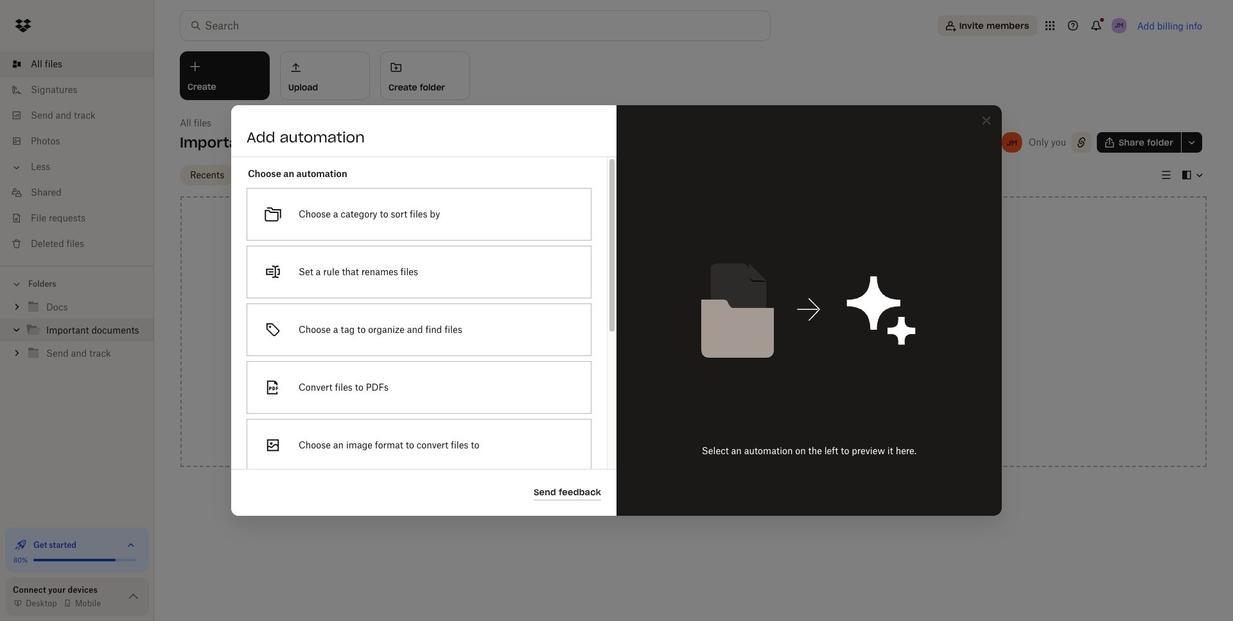 Task type: locate. For each thing, give the bounding box(es) containing it.
list item
[[0, 51, 154, 77]]

list
[[0, 44, 154, 266]]

dialog
[[231, 105, 1002, 622]]

less image
[[10, 161, 23, 174]]

group
[[0, 294, 154, 375]]



Task type: describe. For each thing, give the bounding box(es) containing it.
dropbox image
[[10, 13, 36, 39]]



Task type: vqa. For each thing, say whether or not it's contained in the screenshot.
recommended icon
no



